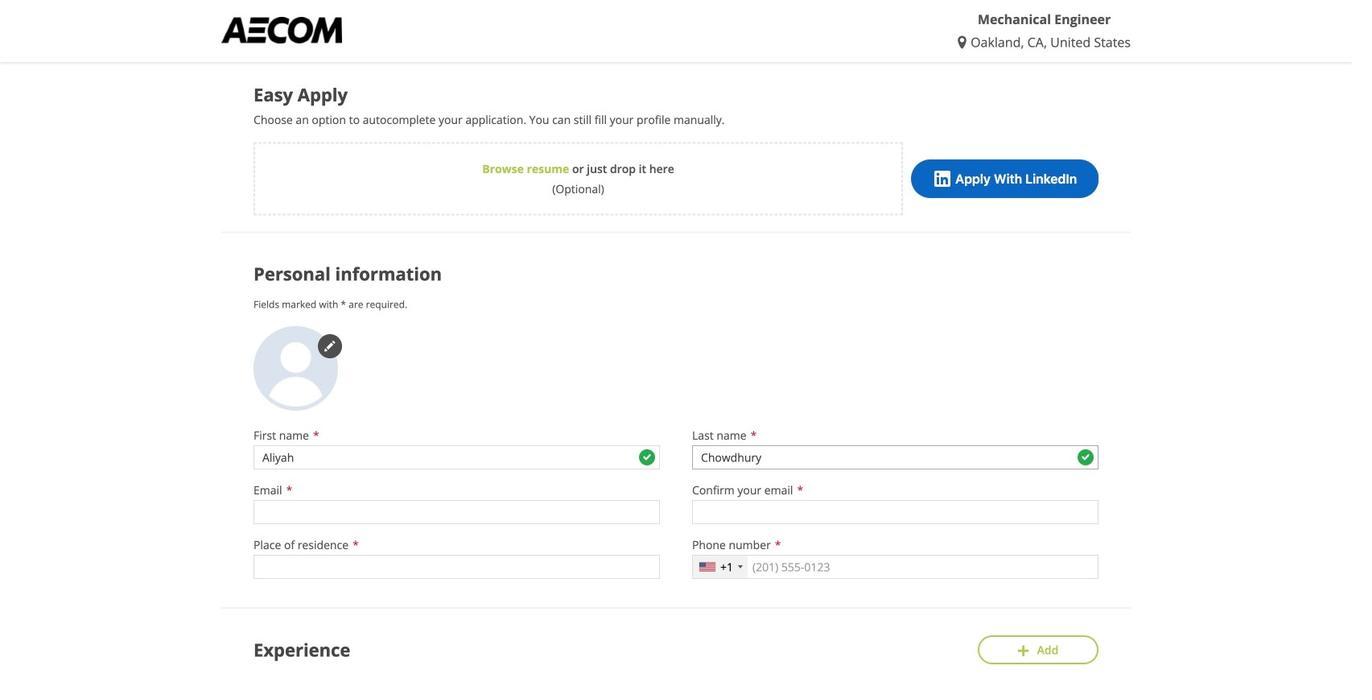Task type: locate. For each thing, give the bounding box(es) containing it.
aecom logo image
[[221, 17, 342, 43]]



Task type: describe. For each thing, give the bounding box(es) containing it.
location image
[[958, 36, 971, 49]]



Task type: vqa. For each thing, say whether or not it's contained in the screenshot.
Wix Logo
no



